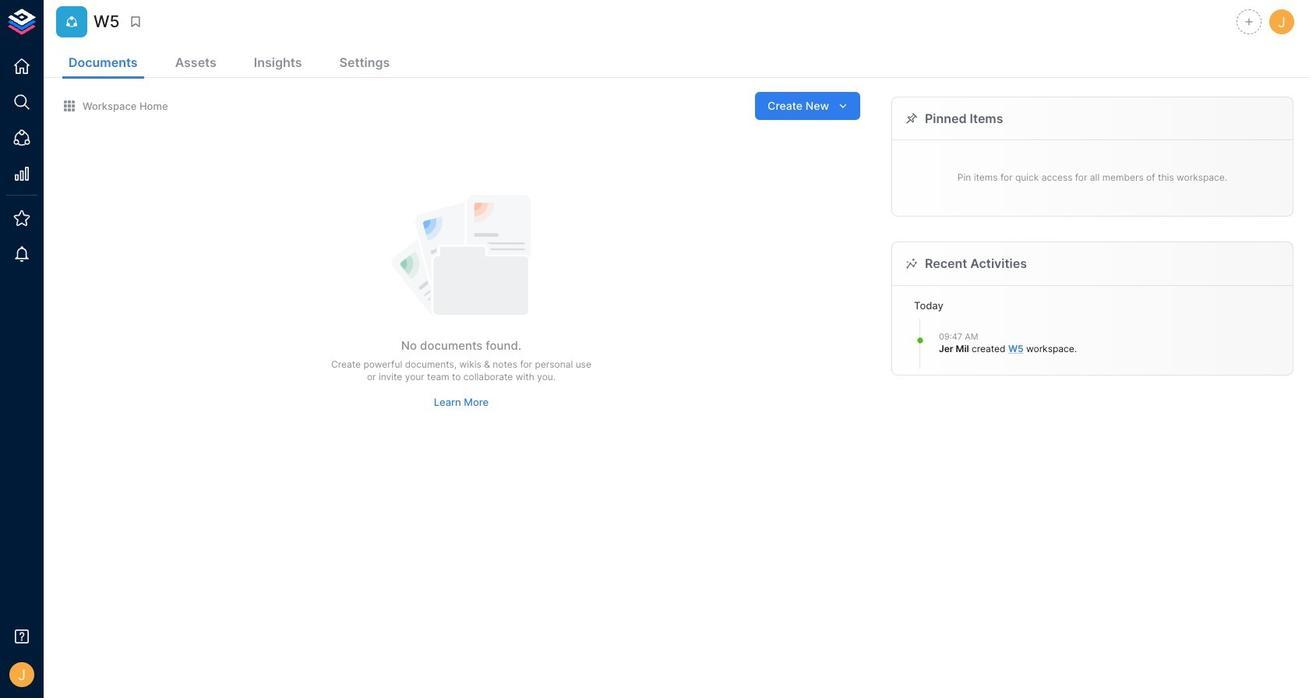 Task type: vqa. For each thing, say whether or not it's contained in the screenshot.
Bookmark Image
yes



Task type: locate. For each thing, give the bounding box(es) containing it.
bookmark image
[[128, 15, 142, 29]]



